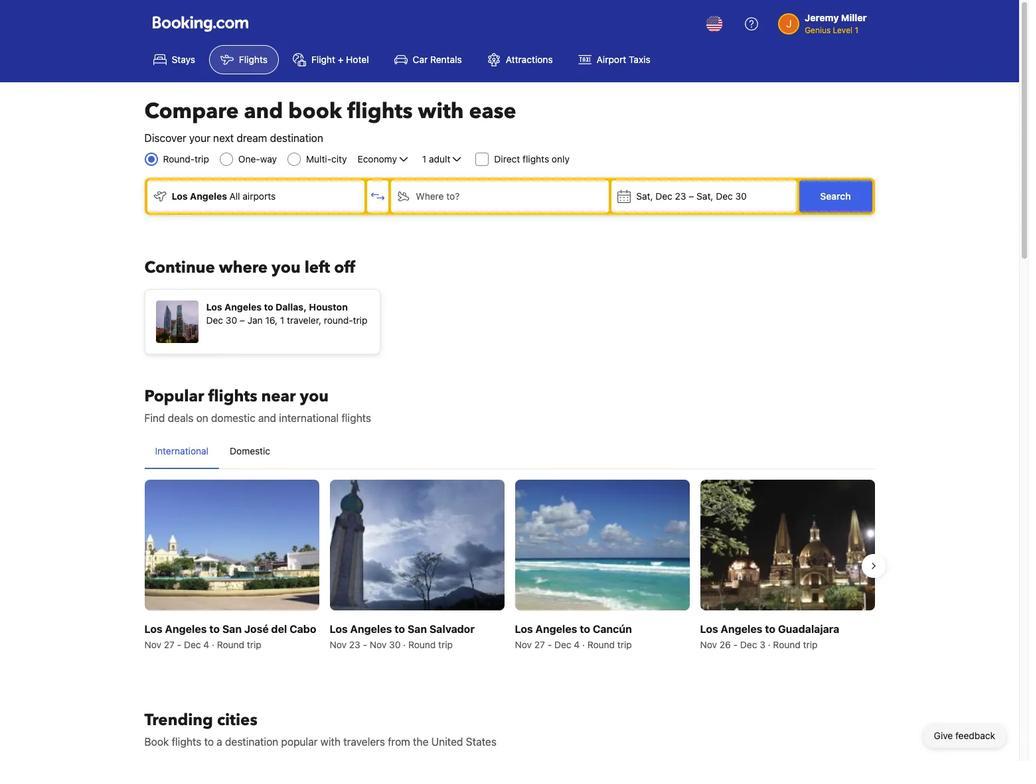 Task type: vqa. For each thing, say whether or not it's contained in the screenshot.
4th "-" from left
yes



Task type: describe. For each thing, give the bounding box(es) containing it.
cities
[[217, 710, 257, 732]]

round-
[[163, 153, 195, 165]]

los for los angeles to dallas, houston
[[206, 301, 222, 313]]

stays link
[[142, 45, 206, 74]]

multi-
[[306, 153, 331, 165]]

compare
[[144, 97, 239, 126]]

flight
[[311, 54, 335, 65]]

to?
[[446, 191, 460, 202]]

and inside 'compare and book flights with ease discover your next dream destination'
[[244, 97, 283, 126]]

where to?
[[416, 191, 460, 202]]

where
[[416, 191, 444, 202]]

attractions link
[[476, 45, 564, 74]]

airport taxis
[[597, 54, 651, 65]]

- inside los angeles to cancún nov 27 - dec 4 · round trip
[[548, 640, 552, 651]]

los angeles to cancún nov 27 - dec 4 · round trip
[[515, 624, 632, 651]]

miller
[[841, 12, 867, 23]]

united
[[431, 737, 463, 749]]

from
[[388, 737, 410, 749]]

car rentals
[[413, 54, 462, 65]]

guadalajara
[[778, 624, 840, 636]]

cabo
[[290, 624, 316, 636]]

16,
[[265, 315, 278, 326]]

where
[[219, 257, 268, 279]]

trending
[[144, 710, 213, 732]]

flights left only
[[523, 153, 549, 165]]

los angeles all airports
[[172, 191, 276, 202]]

to for 26
[[765, 624, 776, 636]]

josé
[[244, 624, 269, 636]]

domestic
[[230, 446, 270, 457]]

30 for sat, dec 23 – sat, dec 30
[[735, 191, 747, 202]]

to for nov
[[395, 624, 405, 636]]

trip inside los angeles to dallas, houston dec 30 – jan 16, 1 traveler, round-trip
[[353, 315, 367, 326]]

angeles for los angeles to san salvador
[[350, 624, 392, 636]]

round inside los angeles to san josé del cabo nov 27 - dec 4 · round trip
[[217, 640, 244, 651]]

give
[[934, 730, 953, 742]]

to inside the trending cities book flights to a destination popular with travelers from the united states
[[204, 737, 214, 749]]

angeles for los angeles to cancún
[[536, 624, 577, 636]]

to for del
[[209, 624, 220, 636]]

traveler,
[[287, 315, 321, 326]]

popular
[[281, 737, 318, 749]]

jeremy
[[805, 12, 839, 23]]

airport
[[597, 54, 626, 65]]

angeles for los angeles to guadalajara
[[721, 624, 763, 636]]

car
[[413, 54, 428, 65]]

nov inside los angeles to cancún nov 27 - dec 4 · round trip
[[515, 640, 532, 651]]

dream
[[237, 132, 267, 144]]

3
[[760, 640, 766, 651]]

30 for los angeles to dallas, houston dec 30 – jan 16, 1 traveler, round-trip
[[226, 315, 237, 326]]

continue
[[144, 257, 215, 279]]

los angeles to san josé del cabo nov 27 - dec 4 · round trip
[[144, 624, 316, 651]]

1 adult button
[[421, 151, 465, 167]]

round-trip
[[163, 153, 209, 165]]

airport taxis link
[[567, 45, 662, 74]]

2 sat, from the left
[[697, 191, 713, 202]]

1 inside los angeles to dallas, houston dec 30 – jan 16, 1 traveler, round-trip
[[280, 315, 284, 326]]

on
[[196, 412, 208, 424]]

flights up domestic
[[208, 386, 257, 408]]

your
[[189, 132, 210, 144]]

los angeles to san josé del cabo image
[[144, 480, 319, 611]]

dec inside los angeles to san josé del cabo nov 27 - dec 4 · round trip
[[184, 640, 201, 651]]

trending cities book flights to a destination popular with travelers from the united states
[[144, 710, 497, 749]]

taxis
[[629, 54, 651, 65]]

round-
[[324, 315, 353, 326]]

los for los angeles to san josé del cabo
[[144, 624, 162, 636]]

nov inside los angeles to san josé del cabo nov 27 - dec 4 · round trip
[[144, 640, 161, 651]]

car rentals link
[[383, 45, 473, 74]]

international button
[[144, 434, 219, 469]]

27 inside los angeles to cancún nov 27 - dec 4 · round trip
[[534, 640, 545, 651]]

international
[[155, 446, 209, 457]]

- inside "los angeles to guadalajara nov 26 - dec 3 · round trip"
[[734, 640, 738, 651]]

los for los angeles to san salvador
[[330, 624, 348, 636]]

book
[[144, 737, 169, 749]]

one-
[[238, 153, 260, 165]]

1 inside dropdown button
[[422, 153, 426, 165]]

angeles for los angeles to san josé del cabo
[[165, 624, 207, 636]]

flights inside 'compare and book flights with ease discover your next dream destination'
[[347, 97, 413, 126]]

where to? button
[[391, 181, 609, 212]]

angeles for los angeles
[[190, 191, 227, 202]]

flight + hotel
[[311, 54, 369, 65]]

· inside "los angeles to san salvador nov 23 - nov 30 · round trip"
[[403, 640, 406, 651]]

jan
[[247, 315, 263, 326]]

trip inside los angeles to san josé del cabo nov 27 - dec 4 · round trip
[[247, 640, 261, 651]]

book
[[288, 97, 342, 126]]

the
[[413, 737, 429, 749]]

los angeles to guadalajara image
[[700, 480, 875, 611]]

destination inside the trending cities book flights to a destination popular with travelers from the united states
[[225, 737, 278, 749]]

los angeles to dallas, houston dec 30 – jan 16, 1 traveler, round-trip
[[206, 301, 367, 326]]

popular
[[144, 386, 204, 408]]

compare and book flights with ease discover your next dream destination
[[144, 97, 516, 144]]

genius
[[805, 25, 831, 35]]

to for dec
[[264, 301, 273, 313]]

dec inside los angeles to cancún nov 27 - dec 4 · round trip
[[554, 640, 571, 651]]

find
[[144, 412, 165, 424]]

rentals
[[430, 54, 462, 65]]

dallas,
[[276, 301, 307, 313]]

to for 27
[[580, 624, 590, 636]]

travelers
[[343, 737, 385, 749]]

4 inside los angeles to san josé del cabo nov 27 - dec 4 · round trip
[[203, 640, 209, 651]]

all
[[229, 191, 240, 202]]

a
[[217, 737, 222, 749]]

states
[[466, 737, 497, 749]]



Task type: locate. For each thing, give the bounding box(es) containing it.
off
[[334, 257, 355, 279]]

1 vertical spatial you
[[300, 386, 329, 408]]

sat, dec 23 – sat, dec 30
[[636, 191, 747, 202]]

1 right 16,
[[280, 315, 284, 326]]

los inside "los angeles to san salvador nov 23 - nov 30 · round trip"
[[330, 624, 348, 636]]

1 left adult
[[422, 153, 426, 165]]

flights inside the trending cities book flights to a destination popular with travelers from the united states
[[172, 737, 201, 749]]

2 nov from the left
[[330, 640, 347, 651]]

30
[[735, 191, 747, 202], [226, 315, 237, 326], [389, 640, 401, 651]]

give feedback
[[934, 730, 995, 742]]

angeles for los angeles to dallas, houston
[[225, 301, 262, 313]]

· inside los angeles to san josé del cabo nov 27 - dec 4 · round trip
[[212, 640, 214, 651]]

region containing los angeles to san josé del cabo
[[134, 475, 885, 658]]

tab list containing international
[[144, 434, 875, 470]]

left
[[305, 257, 330, 279]]

1 horizontal spatial 30
[[389, 640, 401, 651]]

you
[[272, 257, 301, 279], [300, 386, 329, 408]]

trip down josé
[[247, 640, 261, 651]]

angeles inside "los angeles to guadalajara nov 26 - dec 3 · round trip"
[[721, 624, 763, 636]]

1 vertical spatial 1
[[422, 153, 426, 165]]

flights right international
[[341, 412, 371, 424]]

23
[[675, 191, 686, 202], [349, 640, 360, 651]]

flights up economy
[[347, 97, 413, 126]]

26
[[720, 640, 731, 651]]

1 27 from the left
[[164, 640, 175, 651]]

0 vertical spatial 23
[[675, 191, 686, 202]]

1 nov from the left
[[144, 640, 161, 651]]

direct
[[494, 153, 520, 165]]

1 vertical spatial 23
[[349, 640, 360, 651]]

0 horizontal spatial 27
[[164, 640, 175, 651]]

5 nov from the left
[[700, 640, 717, 651]]

1 horizontal spatial with
[[418, 97, 464, 126]]

round inside "los angeles to san salvador nov 23 - nov 30 · round trip"
[[408, 640, 436, 651]]

1 horizontal spatial 27
[[534, 640, 545, 651]]

27 inside los angeles to san josé del cabo nov 27 - dec 4 · round trip
[[164, 640, 175, 651]]

4 inside los angeles to cancún nov 27 - dec 4 · round trip
[[574, 640, 580, 651]]

round down the cancún
[[587, 640, 615, 651]]

2 san from the left
[[408, 624, 427, 636]]

los inside los angeles to dallas, houston dec 30 – jan 16, 1 traveler, round-trip
[[206, 301, 222, 313]]

trip down your
[[195, 153, 209, 165]]

economy
[[358, 153, 397, 165]]

– inside los angeles to dallas, houston dec 30 – jan 16, 1 traveler, round-trip
[[240, 315, 245, 326]]

flights down the trending
[[172, 737, 201, 749]]

san inside los angeles to san josé del cabo nov 27 - dec 4 · round trip
[[222, 624, 242, 636]]

0 horizontal spatial –
[[240, 315, 245, 326]]

1 horizontal spatial san
[[408, 624, 427, 636]]

27
[[164, 640, 175, 651], [534, 640, 545, 651]]

with inside 'compare and book flights with ease discover your next dream destination'
[[418, 97, 464, 126]]

1 horizontal spatial 23
[[675, 191, 686, 202]]

and inside popular flights near you find deals on domestic and international flights
[[258, 412, 276, 424]]

·
[[212, 640, 214, 651], [403, 640, 406, 651], [582, 640, 585, 651], [768, 640, 771, 651]]

los for los angeles to cancún
[[515, 624, 533, 636]]

2 4 from the left
[[574, 640, 580, 651]]

1 san from the left
[[222, 624, 242, 636]]

city
[[331, 153, 347, 165]]

23 inside popup button
[[675, 191, 686, 202]]

multi-city
[[306, 153, 347, 165]]

way
[[260, 153, 277, 165]]

san inside "los angeles to san salvador nov 23 - nov 30 · round trip"
[[408, 624, 427, 636]]

to inside "los angeles to guadalajara nov 26 - dec 3 · round trip"
[[765, 624, 776, 636]]

0 vertical spatial destination
[[270, 132, 323, 144]]

1 horizontal spatial 1
[[422, 153, 426, 165]]

angeles inside los angeles to cancún nov 27 - dec 4 · round trip
[[536, 624, 577, 636]]

flights
[[347, 97, 413, 126], [523, 153, 549, 165], [208, 386, 257, 408], [341, 412, 371, 424], [172, 737, 201, 749]]

with inside the trending cities book flights to a destination popular with travelers from the united states
[[321, 737, 341, 749]]

dec inside los angeles to dallas, houston dec 30 – jan 16, 1 traveler, round-trip
[[206, 315, 223, 326]]

flight + hotel link
[[282, 45, 380, 74]]

nov inside "los angeles to guadalajara nov 26 - dec 3 · round trip"
[[700, 640, 717, 651]]

san for josé
[[222, 624, 242, 636]]

3 round from the left
[[587, 640, 615, 651]]

attractions
[[506, 54, 553, 65]]

to up 16,
[[264, 301, 273, 313]]

to inside los angeles to dallas, houston dec 30 – jan 16, 1 traveler, round-trip
[[264, 301, 273, 313]]

4 nov from the left
[[515, 640, 532, 651]]

1 vertical spatial with
[[321, 737, 341, 749]]

trip inside "los angeles to san salvador nov 23 - nov 30 · round trip"
[[438, 640, 453, 651]]

2 27 from the left
[[534, 640, 545, 651]]

trip inside los angeles to cancún nov 27 - dec 4 · round trip
[[617, 640, 632, 651]]

nov
[[144, 640, 161, 651], [330, 640, 347, 651], [370, 640, 387, 651], [515, 640, 532, 651], [700, 640, 717, 651]]

1 horizontal spatial 4
[[574, 640, 580, 651]]

trip down "guadalajara"
[[803, 640, 818, 651]]

los angeles to san salvador nov 23 - nov 30 · round trip
[[330, 624, 475, 651]]

tab list
[[144, 434, 875, 470]]

sat,
[[636, 191, 653, 202], [697, 191, 713, 202]]

· inside los angeles to cancún nov 27 - dec 4 · round trip
[[582, 640, 585, 651]]

search button
[[799, 181, 872, 212]]

sat, dec 23 – sat, dec 30 button
[[612, 181, 796, 212]]

search
[[820, 191, 851, 202]]

and down near
[[258, 412, 276, 424]]

angeles
[[190, 191, 227, 202], [225, 301, 262, 313], [165, 624, 207, 636], [350, 624, 392, 636], [536, 624, 577, 636], [721, 624, 763, 636]]

give feedback button
[[923, 724, 1006, 748]]

23 inside "los angeles to san salvador nov 23 - nov 30 · round trip"
[[349, 640, 360, 651]]

2 horizontal spatial 30
[[735, 191, 747, 202]]

3 - from the left
[[548, 640, 552, 651]]

to
[[264, 301, 273, 313], [209, 624, 220, 636], [395, 624, 405, 636], [580, 624, 590, 636], [765, 624, 776, 636], [204, 737, 214, 749]]

dec inside "los angeles to guadalajara nov 26 - dec 3 · round trip"
[[740, 640, 757, 651]]

1 sat, from the left
[[636, 191, 653, 202]]

1 vertical spatial 30
[[226, 315, 237, 326]]

to left a
[[204, 737, 214, 749]]

feedback
[[956, 730, 995, 742]]

round
[[217, 640, 244, 651], [408, 640, 436, 651], [587, 640, 615, 651], [773, 640, 801, 651]]

domestic button
[[219, 434, 281, 469]]

san left josé
[[222, 624, 242, 636]]

with up adult
[[418, 97, 464, 126]]

ease
[[469, 97, 516, 126]]

2 - from the left
[[363, 640, 367, 651]]

and up dream
[[244, 97, 283, 126]]

0 horizontal spatial 4
[[203, 640, 209, 651]]

destination down cities
[[225, 737, 278, 749]]

1 horizontal spatial –
[[689, 191, 694, 202]]

you left the left
[[272, 257, 301, 279]]

3 · from the left
[[582, 640, 585, 651]]

1 inside the jeremy miller genius level 1
[[855, 25, 859, 35]]

los angeles to guadalajara nov 26 - dec 3 · round trip
[[700, 624, 840, 651]]

4 round from the left
[[773, 640, 801, 651]]

30 inside "sat, dec 23 – sat, dec 30" popup button
[[735, 191, 747, 202]]

to left josé
[[209, 624, 220, 636]]

to left salvador
[[395, 624, 405, 636]]

flights link
[[209, 45, 279, 74]]

destination up 'multi-'
[[270, 132, 323, 144]]

0 vertical spatial with
[[418, 97, 464, 126]]

0 vertical spatial 1
[[855, 25, 859, 35]]

round down salvador
[[408, 640, 436, 651]]

–
[[689, 191, 694, 202], [240, 315, 245, 326]]

to inside los angeles to cancún nov 27 - dec 4 · round trip
[[580, 624, 590, 636]]

with right "popular"
[[321, 737, 341, 749]]

domestic
[[211, 412, 255, 424]]

- inside los angeles to san josé del cabo nov 27 - dec 4 · round trip
[[177, 640, 181, 651]]

to inside "los angeles to san salvador nov 23 - nov 30 · round trip"
[[395, 624, 405, 636]]

near
[[261, 386, 296, 408]]

del
[[271, 624, 287, 636]]

trip down off at the left
[[353, 315, 367, 326]]

4
[[203, 640, 209, 651], [574, 640, 580, 651]]

international
[[279, 412, 339, 424]]

san for salvador
[[408, 624, 427, 636]]

1 down miller
[[855, 25, 859, 35]]

san left salvador
[[408, 624, 427, 636]]

3 nov from the left
[[370, 640, 387, 651]]

0 horizontal spatial sat,
[[636, 191, 653, 202]]

0 vertical spatial –
[[689, 191, 694, 202]]

to up 3
[[765, 624, 776, 636]]

with
[[418, 97, 464, 126], [321, 737, 341, 749]]

2 · from the left
[[403, 640, 406, 651]]

to left the cancún
[[580, 624, 590, 636]]

booking.com logo image
[[152, 16, 248, 32], [152, 16, 248, 32]]

hotel
[[346, 54, 369, 65]]

round inside "los angeles to guadalajara nov 26 - dec 3 · round trip"
[[773, 640, 801, 651]]

30 inside "los angeles to san salvador nov 23 - nov 30 · round trip"
[[389, 640, 401, 651]]

1 round from the left
[[217, 640, 244, 651]]

1
[[855, 25, 859, 35], [422, 153, 426, 165], [280, 315, 284, 326]]

round right 3
[[773, 640, 801, 651]]

1 vertical spatial and
[[258, 412, 276, 424]]

0 horizontal spatial 23
[[349, 640, 360, 651]]

0 horizontal spatial 1
[[280, 315, 284, 326]]

0 vertical spatial 30
[[735, 191, 747, 202]]

round inside los angeles to cancún nov 27 - dec 4 · round trip
[[587, 640, 615, 651]]

you inside popular flights near you find deals on domestic and international flights
[[300, 386, 329, 408]]

round down josé
[[217, 640, 244, 651]]

los for los angeles to guadalajara
[[700, 624, 718, 636]]

- inside "los angeles to san salvador nov 23 - nov 30 · round trip"
[[363, 640, 367, 651]]

los for los angeles
[[172, 191, 188, 202]]

adult
[[429, 153, 450, 165]]

salvador
[[430, 624, 475, 636]]

1 - from the left
[[177, 640, 181, 651]]

0 horizontal spatial 30
[[226, 315, 237, 326]]

deals
[[168, 412, 193, 424]]

next
[[213, 132, 234, 144]]

1 4 from the left
[[203, 640, 209, 651]]

2 vertical spatial 30
[[389, 640, 401, 651]]

stays
[[172, 54, 195, 65]]

los inside "los angeles to guadalajara nov 26 - dec 3 · round trip"
[[700, 624, 718, 636]]

angeles inside los angeles to dallas, houston dec 30 – jan 16, 1 traveler, round-trip
[[225, 301, 262, 313]]

one-way
[[238, 153, 277, 165]]

los angeles to cancún image
[[515, 480, 690, 611]]

1 vertical spatial –
[[240, 315, 245, 326]]

· inside "los angeles to guadalajara nov 26 - dec 3 · round trip"
[[768, 640, 771, 651]]

direct flights only
[[494, 153, 570, 165]]

trip down the cancún
[[617, 640, 632, 651]]

only
[[552, 153, 570, 165]]

to inside los angeles to san josé del cabo nov 27 - dec 4 · round trip
[[209, 624, 220, 636]]

1 horizontal spatial sat,
[[697, 191, 713, 202]]

los inside los angeles to cancún nov 27 - dec 4 · round trip
[[515, 624, 533, 636]]

angeles inside "los angeles to san salvador nov 23 - nov 30 · round trip"
[[350, 624, 392, 636]]

continue where you left off
[[144, 257, 355, 279]]

you up international
[[300, 386, 329, 408]]

cancún
[[593, 624, 632, 636]]

los inside los angeles to san josé del cabo nov 27 - dec 4 · round trip
[[144, 624, 162, 636]]

4 · from the left
[[768, 640, 771, 651]]

trip inside "los angeles to guadalajara nov 26 - dec 3 · round trip"
[[803, 640, 818, 651]]

trip down salvador
[[438, 640, 453, 651]]

los angeles to san salvador image
[[330, 480, 504, 611]]

+
[[338, 54, 344, 65]]

30 inside los angeles to dallas, houston dec 30 – jan 16, 1 traveler, round-trip
[[226, 315, 237, 326]]

trip
[[195, 153, 209, 165], [353, 315, 367, 326], [247, 640, 261, 651], [438, 640, 453, 651], [617, 640, 632, 651], [803, 640, 818, 651]]

los
[[172, 191, 188, 202], [206, 301, 222, 313], [144, 624, 162, 636], [330, 624, 348, 636], [515, 624, 533, 636], [700, 624, 718, 636]]

1 · from the left
[[212, 640, 214, 651]]

2 horizontal spatial 1
[[855, 25, 859, 35]]

popular flights near you find deals on domestic and international flights
[[144, 386, 371, 424]]

jeremy miller genius level 1
[[805, 12, 867, 35]]

airports
[[243, 191, 276, 202]]

houston
[[309, 301, 348, 313]]

1 vertical spatial destination
[[225, 737, 278, 749]]

4 - from the left
[[734, 640, 738, 651]]

2 round from the left
[[408, 640, 436, 651]]

0 horizontal spatial san
[[222, 624, 242, 636]]

0 vertical spatial and
[[244, 97, 283, 126]]

angeles inside los angeles to san josé del cabo nov 27 - dec 4 · round trip
[[165, 624, 207, 636]]

1 adult
[[422, 153, 450, 165]]

destination inside 'compare and book flights with ease discover your next dream destination'
[[270, 132, 323, 144]]

0 vertical spatial you
[[272, 257, 301, 279]]

0 horizontal spatial with
[[321, 737, 341, 749]]

2 vertical spatial 1
[[280, 315, 284, 326]]

– inside popup button
[[689, 191, 694, 202]]

region
[[134, 475, 885, 658]]



